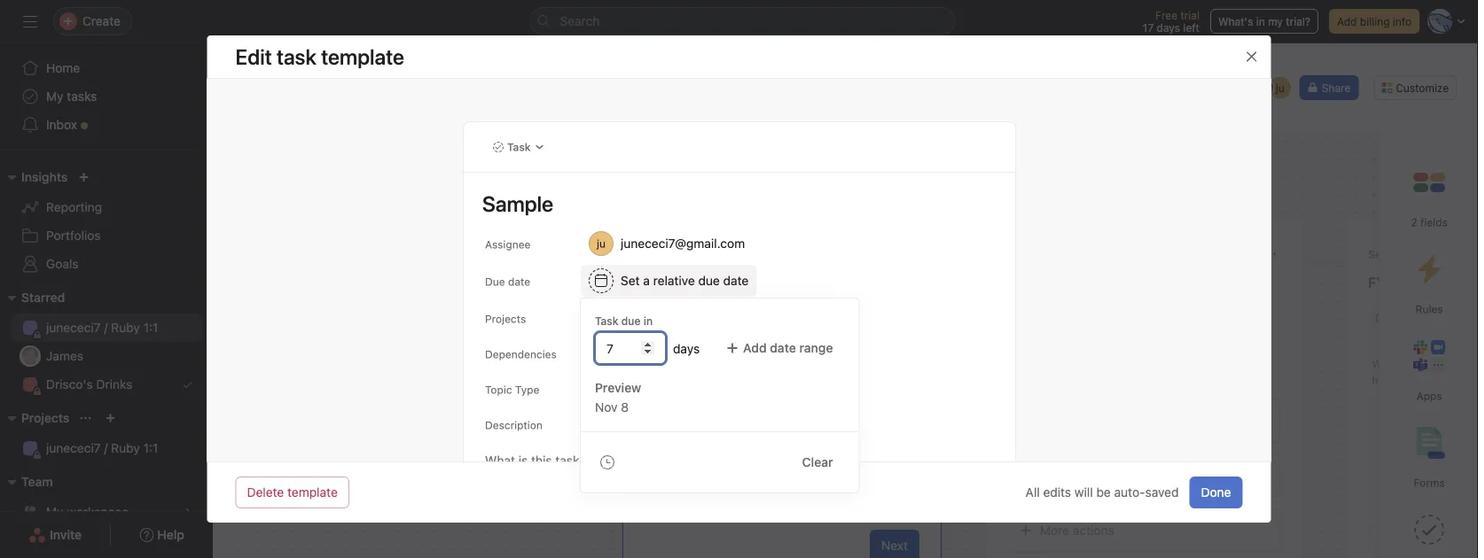 Task type: vqa. For each thing, say whether or not it's contained in the screenshot.
Show options image
no



Task type: locate. For each thing, give the bounding box(es) containing it.
1:1 inside projects element
[[143, 441, 158, 456]]

1 horizontal spatial next
[[1007, 275, 1038, 291]]

in up team's
[[372, 323, 394, 357]]

ruby inside projects element
[[111, 441, 140, 456]]

1 when from the left
[[1010, 358, 1040, 371]]

1 vertical spatial junececi7 / ruby 1:1 link
[[11, 435, 202, 463]]

task left projects
[[595, 315, 619, 327]]

my for my tasks
[[46, 89, 63, 104]]

junececi7 / ruby 1:1 link inside projects element
[[11, 435, 202, 463]]

0 vertical spatial junececi7 / ruby 1:1 link
[[11, 314, 202, 342]]

next inside button
[[882, 539, 908, 554]]

junececi7 down projects dropdown button
[[46, 441, 101, 456]]

2 when from the left
[[1372, 358, 1402, 371]]

to left t
[[1466, 358, 1476, 371]]

search
[[560, 14, 600, 28]]

1 vertical spatial junececi7
[[46, 441, 101, 456]]

reporting
[[46, 200, 102, 215]]

in left my
[[1257, 15, 1266, 28]]

junececi7 up "james"
[[46, 321, 101, 335]]

a
[[643, 274, 650, 288]]

/ up "teams" element
[[104, 441, 108, 456]]

/
[[104, 321, 108, 335], [104, 441, 108, 456]]

2 my from the top
[[46, 505, 63, 520]]

1 vertical spatial /
[[104, 441, 108, 456]]

my workspace
[[46, 505, 129, 520]]

1 / from the top
[[104, 321, 108, 335]]

my up the invite
[[46, 505, 63, 520]]

tasks down home
[[67, 89, 97, 104]]

portfolios
[[46, 228, 101, 243]]

0 horizontal spatial move
[[1073, 358, 1101, 371]]

junececi7 / ruby 1:1 link up "james"
[[11, 314, 202, 342]]

date right due
[[508, 276, 530, 288]]

my inside "teams" element
[[46, 505, 63, 520]]

tasks up this project?
[[734, 244, 777, 265]]

1 horizontal spatial date
[[723, 274, 749, 288]]

projects button
[[0, 408, 70, 429]]

/ inside projects element
[[104, 441, 108, 456]]

ja
[[24, 350, 36, 363]]

ra
[[287, 67, 305, 84], [1256, 82, 1270, 94]]

1 horizontal spatial when
[[1372, 358, 1402, 371]]

automate
[[256, 365, 319, 382]]

work flowing.
[[256, 383, 343, 400]]

2 1:1 from the top
[[143, 441, 158, 456]]

0 vertical spatial ruby
[[111, 321, 140, 335]]

add billing info button
[[1330, 9, 1420, 34]]

Template Name text field
[[474, 184, 994, 224]]

1:1
[[143, 321, 158, 335], [143, 441, 158, 456]]

insights button
[[0, 167, 68, 188]]

move for t
[[1435, 358, 1463, 371]]

1 vertical spatial your
[[323, 365, 352, 382]]

preview
[[595, 381, 642, 396]]

junececi7
[[46, 321, 101, 335], [46, 441, 101, 456]]

nov
[[595, 401, 618, 415]]

home link
[[11, 54, 202, 83]]

17
[[1143, 21, 1154, 34]]

0 horizontal spatial projects
[[21, 411, 70, 426]]

0 vertical spatial junececi7 / ruby 1:1
[[46, 321, 158, 335]]

calendar link
[[540, 109, 607, 129]]

add left range
[[744, 341, 767, 356]]

tasks inside the 'when tasks move to this section, what should happen automatically?'
[[1043, 358, 1070, 371]]

1 horizontal spatial section
[[1369, 248, 1408, 261]]

next inside button
[[1007, 275, 1038, 291]]

all edits will be auto-saved
[[1026, 486, 1179, 500]]

when down 5
[[1372, 358, 1402, 371]]

workflow link
[[629, 109, 698, 129]]

task for task due in
[[595, 315, 619, 327]]

my up inbox
[[46, 89, 63, 104]]

0 horizontal spatial date
[[508, 276, 530, 288]]

when tasks move to t
[[1372, 358, 1479, 387]]

to inside when tasks move to t
[[1466, 358, 1476, 371]]

building
[[321, 287, 418, 321]]

workspace
[[67, 505, 129, 520]]

1 horizontal spatial due
[[698, 274, 720, 288]]

0 horizontal spatial days
[[673, 341, 700, 356]]

invite button
[[17, 520, 93, 552]]

move inside when tasks move to t
[[1435, 358, 1463, 371]]

2 / from the top
[[104, 441, 108, 456]]

set a relative due date
[[621, 274, 749, 288]]

files
[[949, 111, 976, 126]]

junececi7 for junececi7 / ruby 1:1 link inside the projects element
[[46, 441, 101, 456]]

tasks up happen
[[1043, 358, 1070, 371]]

0 vertical spatial task
[[507, 141, 531, 153]]

when
[[1010, 358, 1040, 371], [1372, 358, 1402, 371]]

in up dependencies at left bottom
[[644, 315, 653, 327]]

1 vertical spatial 1:1
[[143, 441, 158, 456]]

projects down drisco's
[[21, 411, 70, 426]]

1 vertical spatial due
[[622, 315, 641, 327]]

template
[[288, 486, 338, 500]]

1 my from the top
[[46, 89, 63, 104]]

search button
[[530, 7, 956, 35]]

2 section from the left
[[1369, 248, 1408, 261]]

None number field
[[595, 333, 666, 365]]

section up next meeting
[[1007, 248, 1046, 261]]

section for next meeting
[[1007, 248, 1046, 261]]

date for add date range
[[770, 341, 797, 356]]

task
[[507, 141, 531, 153], [595, 315, 619, 327]]

date down 'are'
[[723, 274, 749, 288]]

date left range
[[770, 341, 797, 356]]

1 vertical spatial junececi7 / ruby 1:1
[[46, 441, 158, 456]]

1 vertical spatial my
[[46, 505, 63, 520]]

date
[[723, 274, 749, 288], [508, 276, 530, 288], [770, 341, 797, 356]]

edits
[[1044, 486, 1072, 500]]

description
[[485, 420, 542, 432]]

junececi7 / ruby 1:1 link up "teams" element
[[11, 435, 202, 463]]

this
[[1117, 358, 1136, 371]]

0 horizontal spatial section
[[1007, 248, 1046, 261]]

done button
[[1190, 477, 1243, 509]]

start
[[256, 287, 315, 321]]

junececi7 / ruby 1:1 up "teams" element
[[46, 441, 158, 456]]

when inside the 'when tasks move to this section, what should happen automatically?'
[[1010, 358, 1040, 371]]

next for next
[[882, 539, 908, 554]]

team
[[21, 475, 53, 490]]

ra right "edit"
[[287, 67, 305, 84]]

to left "this" at the bottom right of the page
[[1104, 358, 1114, 371]]

next for next meeting
[[1007, 275, 1038, 291]]

due up add dependencies
[[622, 315, 641, 327]]

0 vertical spatial /
[[104, 321, 108, 335]]

junececi7 / ruby 1:1 link
[[11, 314, 202, 342], [11, 435, 202, 463]]

to right added
[[884, 244, 900, 265]]

0 vertical spatial next
[[1007, 275, 1038, 291]]

keep
[[489, 365, 520, 382]]

team's
[[356, 365, 401, 382]]

2 junececi7 from the top
[[46, 441, 101, 456]]

1 horizontal spatial your
[[424, 287, 478, 321]]

and
[[460, 365, 485, 382]]

ju
[[252, 67, 263, 84], [1276, 82, 1285, 94]]

junececi7 / ruby 1:1 inside the starred element
[[46, 321, 158, 335]]

0 horizontal spatial task
[[507, 141, 531, 153]]

set due time image
[[601, 456, 615, 470]]

projects element
[[0, 403, 213, 467]]

junececi7 inside projects element
[[46, 441, 101, 456]]

1 horizontal spatial task
[[595, 315, 619, 327]]

1 vertical spatial days
[[673, 341, 700, 356]]

what
[[1183, 358, 1208, 371]]

ruby up "teams" element
[[111, 441, 140, 456]]

task down timeline
[[507, 141, 531, 153]]

add up preview
[[589, 348, 609, 360]]

section up fyis
[[1369, 248, 1408, 261]]

None text field
[[330, 59, 494, 91]]

1 ruby from the top
[[111, 321, 140, 335]]

timeline link
[[455, 109, 519, 129]]

task for task
[[507, 141, 531, 153]]

free trial 17 days left
[[1143, 9, 1200, 34]]

be
[[1097, 486, 1111, 500]]

preview nov 8
[[595, 381, 642, 415]]

0 vertical spatial days
[[1157, 21, 1181, 34]]

1 vertical spatial projects
[[21, 411, 70, 426]]

left
[[1184, 21, 1200, 34]]

junececi7 / ruby 1:1 up "james"
[[46, 321, 158, 335]]

ruby for 2nd junececi7 / ruby 1:1 link from the bottom
[[111, 321, 140, 335]]

0 vertical spatial 1:1
[[143, 321, 158, 335]]

move left t
[[1435, 358, 1463, 371]]

0 horizontal spatial when
[[1010, 358, 1040, 371]]

1:1 up "teams" element
[[143, 441, 158, 456]]

tasks inside global element
[[67, 89, 97, 104]]

ruby for junececi7 / ruby 1:1 link inside the projects element
[[111, 441, 140, 456]]

junececi7 / ruby 1:1
[[46, 321, 158, 335], [46, 441, 158, 456]]

/ inside the starred element
[[104, 321, 108, 335]]

ra down close icon
[[1256, 82, 1270, 94]]

what's in my trial?
[[1219, 15, 1311, 28]]

projects down due date
[[485, 313, 526, 326]]

dependencies
[[612, 348, 684, 360]]

1 vertical spatial ruby
[[111, 441, 140, 456]]

/ up drisco's drinks link
[[104, 321, 108, 335]]

1 junececi7 from the top
[[46, 321, 101, 335]]

remove from starred image
[[528, 68, 542, 83]]

your up two minutes in the left bottom of the page
[[424, 287, 478, 321]]

ruby inside the starred element
[[111, 321, 140, 335]]

your
[[424, 287, 478, 321], [323, 365, 352, 382]]

to
[[884, 244, 900, 265], [612, 312, 622, 325], [1104, 358, 1114, 371], [1466, 358, 1476, 371]]

when inside when tasks move to t
[[1372, 358, 1402, 371]]

0 vertical spatial junececi7
[[46, 321, 101, 335]]

add left projects
[[589, 312, 609, 325]]

ju left share "button"
[[1276, 82, 1285, 94]]

1 horizontal spatial move
[[1435, 358, 1463, 371]]

move inside the 'when tasks move to this section, what should happen automatically?'
[[1073, 358, 1101, 371]]

add left billing in the top right of the page
[[1338, 15, 1358, 28]]

in inside start building your workflow in two minutes automate your team's process and keep work flowing.
[[372, 323, 394, 357]]

home
[[46, 61, 80, 75]]

junececi7 inside the starred element
[[46, 321, 101, 335]]

close image
[[1245, 50, 1259, 64]]

0 vertical spatial my
[[46, 89, 63, 104]]

2 horizontal spatial in
[[1257, 15, 1266, 28]]

when up happen
[[1010, 358, 1040, 371]]

2 horizontal spatial date
[[770, 341, 797, 356]]

search list box
[[530, 7, 956, 35]]

workflow
[[256, 323, 366, 357]]

task inside task button
[[507, 141, 531, 153]]

0 horizontal spatial due
[[622, 315, 641, 327]]

info
[[1394, 15, 1412, 28]]

1 horizontal spatial ju
[[1276, 82, 1285, 94]]

tasks for when tasks move to t
[[1405, 358, 1432, 371]]

to inside 'how are tasks being added to this project?'
[[884, 244, 900, 265]]

0 horizontal spatial next
[[882, 539, 908, 554]]

ju left task template
[[252, 67, 263, 84]]

1 horizontal spatial ra
[[1256, 82, 1270, 94]]

days
[[1157, 21, 1181, 34], [673, 341, 700, 356]]

my tasks
[[46, 89, 97, 104]]

add dependencies button
[[581, 342, 692, 366]]

1 junececi7 / ruby 1:1 from the top
[[46, 321, 158, 335]]

tasks inside when tasks move to t
[[1405, 358, 1432, 371]]

due down 'are'
[[698, 274, 720, 288]]

are
[[705, 244, 730, 265]]

1:1 inside the starred element
[[143, 321, 158, 335]]

process
[[404, 365, 457, 382]]

5
[[1390, 312, 1397, 325]]

add
[[1338, 15, 1358, 28], [589, 312, 609, 325], [744, 341, 767, 356], [589, 348, 609, 360]]

ruby up "drinks"
[[111, 321, 140, 335]]

edit
[[236, 44, 272, 69]]

to left projects
[[612, 312, 622, 325]]

2 ruby from the top
[[111, 441, 140, 456]]

1 1:1 from the top
[[143, 321, 158, 335]]

2 move from the left
[[1435, 358, 1463, 371]]

to inside button
[[612, 312, 622, 325]]

tasks for when tasks move to this section, what should happen automatically?
[[1043, 358, 1070, 371]]

1:1 up drisco's drinks link
[[143, 321, 158, 335]]

tasks up apps
[[1405, 358, 1432, 371]]

1:1 for 2nd junececi7 / ruby 1:1 link from the bottom
[[143, 321, 158, 335]]

projects
[[485, 313, 526, 326], [21, 411, 70, 426]]

1 horizontal spatial days
[[1157, 21, 1181, 34]]

move
[[1073, 358, 1101, 371], [1435, 358, 1463, 371]]

automatically?
[[1052, 374, 1126, 387]]

1 vertical spatial task
[[595, 315, 619, 327]]

teams element
[[0, 467, 213, 531]]

1 horizontal spatial projects
[[485, 313, 526, 326]]

2 junececi7 / ruby 1:1 link from the top
[[11, 435, 202, 463]]

my inside global element
[[46, 89, 63, 104]]

1 section from the left
[[1007, 248, 1046, 261]]

rules
[[1416, 303, 1444, 316]]

0 horizontal spatial in
[[372, 323, 394, 357]]

2 junececi7 / ruby 1:1 from the top
[[46, 441, 158, 456]]

0 vertical spatial due
[[698, 274, 720, 288]]

your left team's
[[323, 365, 352, 382]]

1 vertical spatial next
[[882, 539, 908, 554]]

inbox
[[46, 118, 77, 132]]

hide sidebar image
[[23, 14, 37, 28]]

add date range
[[744, 341, 833, 356]]

1 move from the left
[[1073, 358, 1101, 371]]

date inside button
[[770, 341, 797, 356]]

move up automatically?
[[1073, 358, 1101, 371]]

forms
[[1414, 477, 1446, 490]]



Task type: describe. For each thing, give the bounding box(es) containing it.
calendar
[[554, 111, 607, 126]]

date for due date
[[508, 276, 530, 288]]

meeting
[[1041, 275, 1095, 291]]

invite
[[50, 528, 82, 543]]

delete
[[247, 486, 284, 500]]

goals
[[46, 257, 79, 271]]

dashboard link
[[740, 109, 819, 129]]

drisco's
[[46, 377, 93, 392]]

insights element
[[0, 161, 213, 282]]

add for add billing info
[[1338, 15, 1358, 28]]

junececi7 / ruby 1:1 inside projects element
[[46, 441, 158, 456]]

projects
[[625, 312, 667, 325]]

will
[[1075, 486, 1094, 500]]

starred element
[[0, 282, 213, 403]]

1:1 for junececi7 / ruby 1:1 link inside the projects element
[[143, 441, 158, 456]]

global element
[[0, 43, 213, 150]]

files link
[[935, 109, 976, 129]]

/ for 2nd junececi7 / ruby 1:1 link from the bottom
[[104, 321, 108, 335]]

days inside free trial 17 days left
[[1157, 21, 1181, 34]]

in inside button
[[1257, 15, 1266, 28]]

add dependencies
[[589, 348, 684, 360]]

2
[[1412, 216, 1418, 229]]

move for this
[[1073, 358, 1101, 371]]

fyis
[[1369, 275, 1397, 291]]

1 junececi7 / ruby 1:1 link from the top
[[11, 314, 202, 342]]

due inside dropdown button
[[698, 274, 720, 288]]

next button
[[870, 531, 920, 559]]

messages link
[[840, 109, 913, 129]]

range
[[800, 341, 833, 356]]

date inside dropdown button
[[723, 274, 749, 288]]

dependencies
[[485, 349, 557, 361]]

share
[[1323, 82, 1351, 94]]

type
[[515, 384, 539, 397]]

drinks
[[96, 377, 133, 392]]

0 vertical spatial your
[[424, 287, 478, 321]]

5 incomplete task
[[1390, 312, 1479, 325]]

fyis button
[[1369, 267, 1479, 299]]

junececi7@gmail.com button
[[581, 228, 774, 260]]

when tasks move to this section, what should happen automatically?
[[1010, 358, 1245, 387]]

when for when tasks move to t
[[1372, 358, 1402, 371]]

junececi7 for 2nd junececi7 / ruby 1:1 link from the bottom
[[46, 321, 101, 335]]

my
[[1269, 15, 1284, 28]]

delete template button
[[236, 477, 349, 509]]

tasks for my tasks
[[67, 89, 97, 104]]

add for add to projects
[[589, 312, 609, 325]]

this project?
[[733, 269, 832, 290]]

free
[[1156, 9, 1178, 21]]

0 horizontal spatial ra
[[287, 67, 305, 84]]

add date range button
[[714, 333, 845, 365]]

0 vertical spatial projects
[[485, 313, 526, 326]]

8
[[621, 401, 629, 415]]

1 horizontal spatial in
[[644, 315, 653, 327]]

how are tasks being added to this project?
[[665, 244, 900, 290]]

task due in
[[595, 315, 653, 327]]

starred button
[[0, 287, 65, 309]]

add billing info
[[1338, 15, 1412, 28]]

to inside the 'when tasks move to this section, what should happen automatically?'
[[1104, 358, 1114, 371]]

happen
[[1010, 374, 1049, 387]]

junececi7@gmail.com
[[621, 236, 745, 251]]

drisco's drinks
[[46, 377, 133, 392]]

projects inside dropdown button
[[21, 411, 70, 426]]

assignee
[[485, 239, 530, 251]]

saved
[[1146, 486, 1179, 500]]

topic
[[485, 384, 512, 397]]

due
[[485, 276, 505, 288]]

add for add date range
[[744, 341, 767, 356]]

fields
[[1421, 216, 1449, 229]]

0 horizontal spatial ju
[[252, 67, 263, 84]]

two minutes
[[400, 323, 548, 357]]

drisco's drinks link
[[11, 371, 202, 399]]

task template
[[277, 44, 405, 69]]

task button
[[485, 135, 553, 160]]

starred
[[21, 291, 65, 305]]

what's in my trial? button
[[1211, 9, 1319, 34]]

reporting link
[[11, 193, 202, 222]]

trial
[[1181, 9, 1200, 21]]

relative
[[653, 274, 695, 288]]

team button
[[0, 472, 53, 493]]

my tasks link
[[11, 83, 202, 111]]

when for when tasks move to this section, what should happen automatically?
[[1010, 358, 1040, 371]]

/ for junececi7 / ruby 1:1 link inside the projects element
[[104, 441, 108, 456]]

section for fyis
[[1369, 248, 1408, 261]]

being
[[781, 244, 826, 265]]

tasks inside 'how are tasks being added to this project?'
[[734, 244, 777, 265]]

dashboard
[[755, 111, 819, 126]]

topic type
[[485, 384, 539, 397]]

james
[[46, 349, 83, 364]]

next meeting
[[1007, 275, 1095, 291]]

auto-
[[1115, 486, 1146, 500]]

timeline
[[469, 111, 519, 126]]

0 horizontal spatial your
[[323, 365, 352, 382]]

delete template
[[247, 486, 338, 500]]

edit task template
[[236, 44, 405, 69]]

workflow
[[643, 111, 698, 126]]

add to projects button
[[581, 306, 675, 331]]

add for add dependencies
[[589, 348, 609, 360]]

insights
[[21, 170, 68, 185]]

what's
[[1219, 15, 1254, 28]]

my for my workspace
[[46, 505, 63, 520]]

add to projects
[[589, 312, 667, 325]]

billing
[[1361, 15, 1391, 28]]

trial?
[[1287, 15, 1311, 28]]

done
[[1202, 486, 1232, 500]]



